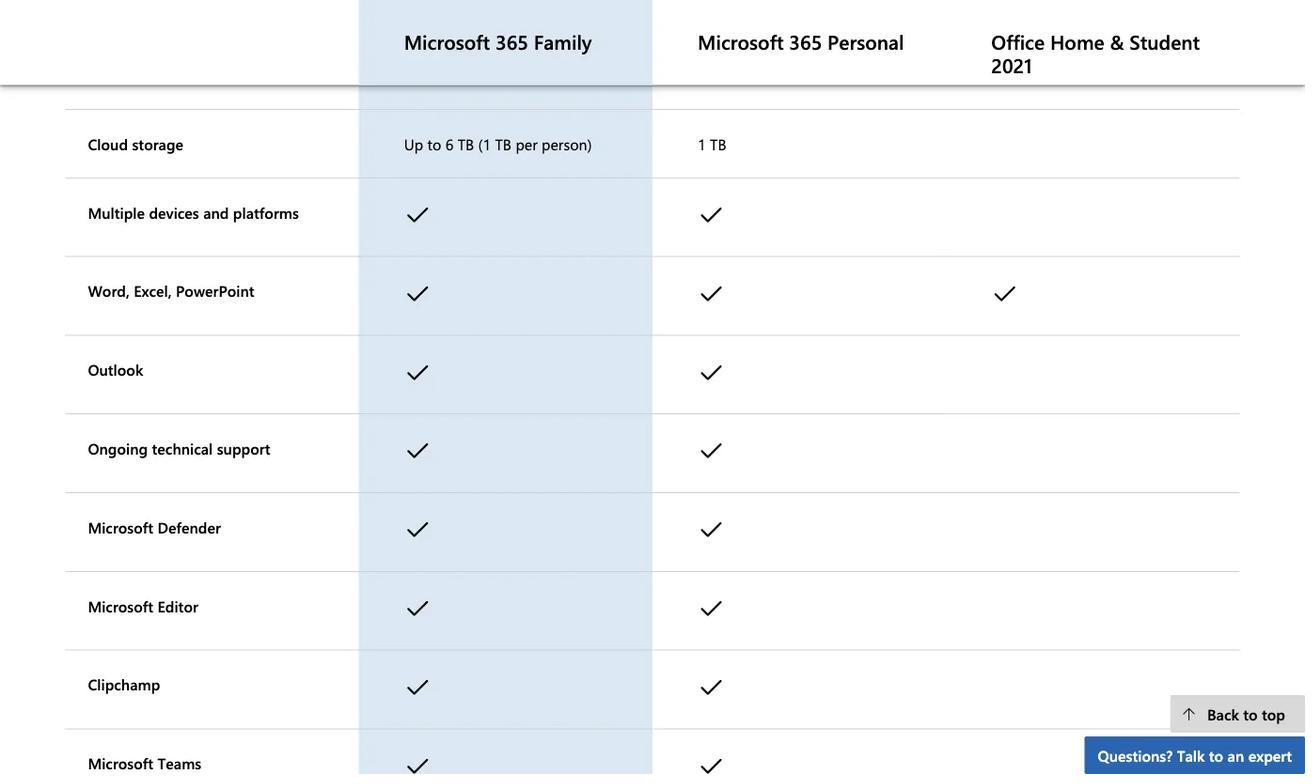 Task type: vqa. For each thing, say whether or not it's contained in the screenshot.
'Spark creativity and increase productivity'
no



Task type: describe. For each thing, give the bounding box(es) containing it.
to inside dropdown button
[[1209, 746, 1223, 766]]

2 tb from the left
[[495, 134, 512, 154]]

microsoft for microsoft editor
[[88, 596, 153, 617]]

office
[[991, 29, 1045, 55]]

storage
[[132, 134, 183, 154]]

microsoft editor
[[88, 596, 198, 617]]

cloud storage
[[88, 134, 183, 154]]

(1
[[478, 134, 491, 154]]

1 tb
[[698, 134, 726, 154]]

up
[[404, 134, 423, 154]]

outlook
[[88, 360, 143, 380]]

top
[[1262, 704, 1285, 724]]

talk
[[1177, 746, 1205, 766]]

1 for 1
[[698, 65, 706, 85]]

back to top
[[1207, 704, 1285, 724]]

multiple devices and platforms
[[88, 202, 299, 223]]

accounts
[[167, 65, 227, 85]]

number
[[88, 65, 144, 85]]

powerpoint
[[176, 281, 254, 301]]

0 horizontal spatial 6
[[418, 65, 426, 85]]

back
[[1207, 704, 1239, 724]]

mac
[[1044, 65, 1072, 85]]

up to 6 tb (1 tb per person)
[[404, 134, 592, 154]]

to for up
[[427, 134, 441, 154]]

and
[[203, 202, 229, 223]]

microsoft 365 family
[[404, 29, 592, 55]]

1-6
[[404, 65, 426, 85]]

questions?
[[1098, 746, 1173, 766]]

expert
[[1248, 746, 1292, 766]]

ongoing technical support
[[88, 439, 270, 459]]

per
[[516, 134, 538, 154]]

technical
[[152, 439, 213, 459]]

1 for 1 pc or mac
[[991, 65, 999, 85]]



Task type: locate. For each thing, give the bounding box(es) containing it.
person)
[[542, 134, 592, 154]]

student
[[1129, 29, 1200, 55]]

defender
[[158, 518, 221, 538]]

1 vertical spatial to
[[1243, 704, 1258, 724]]

teams
[[158, 754, 201, 774]]

included image
[[404, 199, 438, 236], [404, 278, 438, 315], [698, 278, 732, 315], [698, 436, 732, 472], [404, 593, 438, 630], [698, 593, 732, 630], [404, 672, 438, 709], [698, 672, 732, 709], [698, 751, 732, 775]]

6
[[418, 65, 426, 85], [445, 134, 453, 154]]

0 horizontal spatial 365
[[495, 29, 528, 55]]

pc
[[1004, 65, 1021, 85]]

microsoft teams
[[88, 754, 201, 774]]

editor
[[158, 596, 198, 617]]

2 horizontal spatial to
[[1243, 704, 1258, 724]]

family
[[534, 29, 592, 55]]

1 pc or mac
[[991, 65, 1072, 85]]

0 horizontal spatial tb
[[458, 134, 474, 154]]

365 for personal
[[789, 29, 822, 55]]

microsoft defender
[[88, 518, 221, 538]]

to for back
[[1243, 704, 1258, 724]]

or
[[1025, 65, 1039, 85]]

1 horizontal spatial tb
[[495, 134, 512, 154]]

questions? talk to an expert
[[1098, 746, 1292, 766]]

cloud
[[88, 134, 128, 154]]

0 vertical spatial 6
[[418, 65, 426, 85]]

word, excel, powerpoint
[[88, 281, 254, 301]]

microsoft for microsoft 365 family
[[404, 29, 490, 55]]

included image
[[698, 199, 732, 236], [991, 278, 1025, 315], [404, 357, 438, 393], [698, 357, 732, 393], [404, 436, 438, 472], [404, 514, 438, 551], [698, 514, 732, 551], [404, 751, 438, 775]]

excel,
[[134, 281, 172, 301]]

1 horizontal spatial 365
[[789, 29, 822, 55]]

clipchamp
[[88, 675, 160, 695]]

to
[[427, 134, 441, 154], [1243, 704, 1258, 724], [1209, 746, 1223, 766]]

1 horizontal spatial 6
[[445, 134, 453, 154]]

1 tb from the left
[[458, 134, 474, 154]]

home
[[1050, 29, 1105, 55]]

1 vertical spatial 6
[[445, 134, 453, 154]]

2 vertical spatial to
[[1209, 746, 1223, 766]]

office home & student 2021
[[991, 29, 1200, 79]]

2 365 from the left
[[789, 29, 822, 55]]

of
[[148, 65, 162, 85]]

questions? talk to an expert button
[[1085, 737, 1305, 775]]

platforms
[[233, 202, 299, 223]]

1 365 from the left
[[495, 29, 528, 55]]

to left an
[[1209, 746, 1223, 766]]

microsoft
[[404, 29, 490, 55], [698, 29, 784, 55], [88, 518, 153, 538], [88, 596, 153, 617], [88, 754, 153, 774]]

ongoing
[[88, 439, 148, 459]]

6 left (1
[[445, 134, 453, 154]]

6 up up
[[418, 65, 426, 85]]

tb
[[458, 134, 474, 154], [495, 134, 512, 154], [710, 134, 726, 154]]

3 tb from the left
[[710, 134, 726, 154]]

microsoft 365 personal
[[698, 29, 904, 55]]

365 left 'personal' in the right top of the page
[[789, 29, 822, 55]]

2 horizontal spatial tb
[[710, 134, 726, 154]]

to left top
[[1243, 704, 1258, 724]]

0 horizontal spatial to
[[427, 134, 441, 154]]

365
[[495, 29, 528, 55], [789, 29, 822, 55]]

back to top link
[[1170, 696, 1305, 733]]

an
[[1228, 746, 1244, 766]]

1 horizontal spatial to
[[1209, 746, 1223, 766]]

365 left the "family"
[[495, 29, 528, 55]]

word,
[[88, 281, 130, 301]]

1
[[698, 65, 706, 85], [991, 65, 999, 85], [698, 134, 706, 154]]

number of accounts
[[88, 65, 227, 85]]

0 vertical spatial to
[[427, 134, 441, 154]]

2021
[[991, 52, 1032, 79]]

to right up
[[427, 134, 441, 154]]

&
[[1110, 29, 1124, 55]]

multiple
[[88, 202, 145, 223]]

1-
[[404, 65, 418, 85]]

1 for 1 tb
[[698, 134, 706, 154]]

devices
[[149, 202, 199, 223]]

microsoft for microsoft defender
[[88, 518, 153, 538]]

personal
[[828, 29, 904, 55]]

microsoft for microsoft 365 personal
[[698, 29, 784, 55]]

365 for family
[[495, 29, 528, 55]]

support
[[217, 439, 270, 459]]

microsoft for microsoft teams
[[88, 754, 153, 774]]



